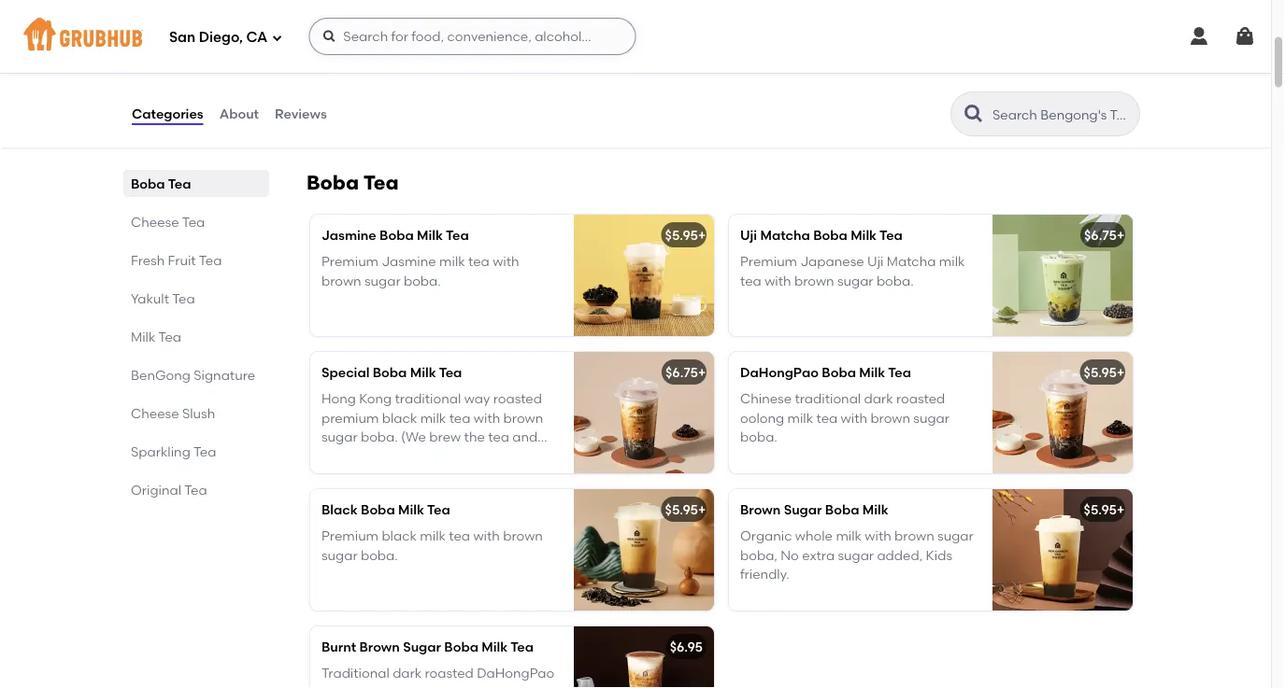 Task type: describe. For each thing, give the bounding box(es) containing it.
0 vertical spatial brown
[[740, 502, 781, 518]]

traditional dark roasted dahongpao boba milk tea with cheese foam an
[[322, 666, 554, 689]]

cheese
[[442, 685, 487, 689]]

black
[[322, 502, 358, 518]]

reviews
[[275, 106, 327, 122]]

uji inside premium japanese uji matcha milk tea with brown sugar boba.
[[867, 254, 884, 270]]

tea up chinese traditional dark roasted oolong milk tea with brown sugar boba.
[[888, 365, 911, 381]]

black inside the premium black milk tea with brown sugar boba.
[[382, 529, 417, 544]]

brown inside chinese traditional dark roasted oolong milk tea with brown sugar boba.
[[870, 410, 910, 426]]

black boba milk tea
[[322, 502, 450, 518]]

brew
[[429, 429, 461, 445]]

tea inside chinese traditional dark roasted oolong milk tea with brown sugar boba.
[[816, 410, 838, 426]]

about button
[[218, 80, 260, 147]]

cheese tea
[[131, 214, 205, 230]]

cheese slush tab
[[131, 404, 262, 423]]

tea up the premium black milk tea with brown sugar boba.
[[427, 502, 450, 518]]

boba up japanese
[[813, 227, 848, 243]]

boba up the kong on the left
[[373, 365, 407, 381]]

+ for hong kong traditional way roasted premium black milk tea with brown sugar boba. (we brew the tea and milk together.)
[[698, 365, 706, 381]]

tea down yakult tea
[[158, 329, 181, 345]]

bengong
[[131, 367, 191, 383]]

categories button
[[131, 80, 204, 147]]

20–30
[[366, 50, 399, 63]]

roasted inside hong kong traditional way roasted premium black milk tea with brown sugar boba. (we brew the tea and milk together.)
[[493, 391, 542, 407]]

1 horizontal spatial svg image
[[1234, 25, 1256, 48]]

san diego, ca
[[169, 29, 268, 46]]

jasmine boba milk tea
[[322, 227, 469, 243]]

0 horizontal spatial svg image
[[271, 32, 283, 43]]

milk inside tab
[[131, 329, 155, 345]]

tea down the sparkling tea tab
[[184, 482, 207, 498]]

categories
[[132, 106, 203, 122]]

tea up foam
[[511, 640, 534, 655]]

bengong signature
[[131, 367, 255, 383]]

$5.95 + for chinese traditional dark roasted oolong milk tea with brown sugar boba.
[[1084, 365, 1125, 381]]

jasmine boba milk tea image
[[574, 215, 714, 336]]

signature
[[194, 367, 255, 383]]

milk up premium jasmine milk tea with brown sugar boba.
[[417, 227, 443, 243]]

$5.95 + for premium black milk tea with brown sugar boba.
[[665, 502, 706, 518]]

slush
[[182, 405, 215, 421]]

san
[[169, 29, 195, 46]]

milk up the premium black milk tea with brown sugar boba.
[[398, 502, 424, 518]]

premium black milk tea with brown sugar boba.
[[322, 529, 543, 563]]

kids
[[926, 548, 952, 563]]

tea inside premium jasmine milk tea with brown sugar boba.
[[468, 254, 490, 270]]

sugar inside the premium black milk tea with brown sugar boba.
[[322, 548, 358, 563]]

$5.95 for premium black milk tea with brown sugar boba.
[[665, 502, 698, 518]]

sparkling tea
[[131, 444, 216, 460]]

traditional inside hong kong traditional way roasted premium black milk tea with brown sugar boba. (we brew the tea and milk together.)
[[395, 391, 461, 407]]

tea inside tab
[[199, 252, 222, 268]]

boba right black
[[361, 502, 395, 518]]

0 vertical spatial jasmine
[[322, 227, 376, 243]]

cheese for cheese slush
[[131, 405, 179, 421]]

0 horizontal spatial matcha
[[760, 227, 810, 243]]

•
[[358, 50, 362, 63]]

tea inside 'tab'
[[182, 214, 205, 230]]

with inside premium japanese uji matcha milk tea with brown sugar boba.
[[765, 273, 791, 289]]

boba. inside hong kong traditional way roasted premium black milk tea with brown sugar boba. (we brew the tea and milk together.)
[[361, 429, 398, 445]]

pickup
[[354, 34, 391, 47]]

reviews button
[[274, 80, 328, 147]]

0 horizontal spatial svg image
[[322, 29, 337, 44]]

with inside chinese traditional dark roasted oolong milk tea with brown sugar boba.
[[841, 410, 867, 426]]

tea up premium japanese uji matcha milk tea with brown sugar boba.
[[880, 227, 903, 243]]

boba up whole
[[825, 502, 859, 518]]

friendly.
[[740, 567, 789, 582]]

together.)
[[350, 448, 412, 464]]

0 vertical spatial sugar
[[784, 502, 822, 518]]

chinese traditional dark roasted oolong milk tea with brown sugar boba.
[[740, 391, 950, 445]]

Search for food, convenience, alcohol... search field
[[309, 18, 636, 55]]

brown inside premium jasmine milk tea with brown sugar boba.
[[322, 273, 361, 289]]

$5.95 for organic whole milk with brown sugar boba, no extra sugar added, kids friendly.
[[1084, 502, 1117, 518]]

boba down reviews button
[[307, 171, 359, 195]]

+ for premium black milk tea with brown sugar boba.
[[698, 502, 706, 518]]

burnt brown sugar boba milk tea image
[[574, 627, 714, 689]]

1 horizontal spatial boba tea
[[307, 171, 399, 195]]

special boba milk tea image
[[574, 352, 714, 474]]

milk up premium japanese uji matcha milk tea with brown sugar boba.
[[851, 227, 877, 243]]

cheese tea tab
[[131, 212, 262, 232]]

way
[[464, 391, 490, 407]]

+ for organic whole milk with brown sugar boba, no extra sugar added, kids friendly.
[[1117, 502, 1125, 518]]

premium
[[322, 410, 379, 426]]

boba
[[322, 685, 355, 689]]

$6.75 + for hong kong traditional way roasted premium black milk tea with brown sugar boba. (we brew the tea and milk together.)
[[665, 365, 706, 381]]

kong
[[359, 391, 392, 407]]

milk inside chinese traditional dark roasted oolong milk tea with brown sugar boba.
[[787, 410, 813, 426]]

chinese
[[740, 391, 792, 407]]

about
[[219, 106, 259, 122]]

brown inside organic whole milk with brown sugar boba, no extra sugar added, kids friendly.
[[895, 529, 934, 544]]

+ for chinese traditional dark roasted oolong milk tea with brown sugar boba.
[[1117, 365, 1125, 381]]

yakult tea tab
[[131, 289, 262, 308]]

premium jasmine milk tea with brown sugar boba.
[[322, 254, 519, 289]]

with inside hong kong traditional way roasted premium black milk tea with brown sugar boba. (we brew the tea and milk together.)
[[474, 410, 500, 426]]

sugar inside premium japanese uji matcha milk tea with brown sugar boba.
[[837, 273, 873, 289]]

boba. inside the premium black milk tea with brown sugar boba.
[[361, 548, 398, 563]]

pickup 1.8 mi • 20–30 min
[[323, 34, 422, 63]]

dark inside the traditional dark roasted dahongpao boba milk tea with cheese foam an
[[393, 666, 422, 682]]

yakult tea
[[131, 290, 195, 306]]

tea down slush
[[193, 444, 216, 460]]

boba. inside premium japanese uji matcha milk tea with brown sugar boba.
[[877, 273, 914, 289]]

tea right yakult
[[172, 290, 195, 306]]

boba up chinese traditional dark roasted oolong milk tea with brown sugar boba.
[[822, 365, 856, 381]]

milk up foam
[[482, 640, 508, 655]]

Search Bengong's Tea search field
[[991, 105, 1134, 123]]

organic whole milk with brown sugar boba, no extra sugar added, kids friendly.
[[740, 529, 974, 582]]

yakult
[[131, 290, 169, 306]]



Task type: vqa. For each thing, say whether or not it's contained in the screenshot.
Bengong Signature
yes



Task type: locate. For each thing, give the bounding box(es) containing it.
0 horizontal spatial traditional
[[395, 391, 461, 407]]

milk up organic whole milk with brown sugar boba, no extra sugar added, kids friendly.
[[862, 502, 888, 518]]

$6.75 +
[[1084, 227, 1125, 243], [665, 365, 706, 381]]

svg image
[[1188, 25, 1210, 48], [322, 29, 337, 44]]

milk inside premium jasmine milk tea with brown sugar boba.
[[439, 254, 465, 270]]

brown inside premium japanese uji matcha milk tea with brown sugar boba.
[[794, 273, 834, 289]]

boba. down black boba milk tea
[[361, 548, 398, 563]]

black down black boba milk tea
[[382, 529, 417, 544]]

matcha up japanese
[[760, 227, 810, 243]]

0 vertical spatial uji
[[740, 227, 757, 243]]

1.8
[[323, 50, 337, 63]]

oolong
[[740, 410, 784, 426]]

cheese up sparkling
[[131, 405, 179, 421]]

sugar inside premium jasmine milk tea with brown sugar boba.
[[364, 273, 401, 289]]

1 vertical spatial black
[[382, 529, 417, 544]]

(we
[[401, 429, 426, 445]]

dark
[[864, 391, 893, 407], [393, 666, 422, 682]]

roasted inside chinese traditional dark roasted oolong milk tea with brown sugar boba.
[[896, 391, 945, 407]]

0 vertical spatial dark
[[864, 391, 893, 407]]

milk
[[439, 254, 465, 270], [939, 254, 965, 270], [420, 410, 446, 426], [787, 410, 813, 426], [322, 448, 347, 464], [420, 529, 446, 544], [836, 529, 862, 544], [359, 685, 384, 689]]

with inside premium jasmine milk tea with brown sugar boba.
[[493, 254, 519, 270]]

cheese up fresh
[[131, 214, 179, 230]]

0 vertical spatial black
[[382, 410, 417, 426]]

1 horizontal spatial dahongpao
[[740, 365, 819, 381]]

tea down uji matcha boba milk tea
[[740, 273, 762, 289]]

with inside the premium black milk tea with brown sugar boba.
[[473, 529, 500, 544]]

organic
[[740, 529, 792, 544]]

2 cheese from the top
[[131, 405, 179, 421]]

boba up the traditional dark roasted dahongpao boba milk tea with cheese foam an
[[444, 640, 478, 655]]

roasted inside the traditional dark roasted dahongpao boba milk tea with cheese foam an
[[425, 666, 474, 682]]

dark inside chinese traditional dark roasted oolong milk tea with brown sugar boba.
[[864, 391, 893, 407]]

traditional
[[322, 666, 390, 682]]

$6.75 for hong kong traditional way roasted premium black milk tea with brown sugar boba. (we brew the tea and milk together.)
[[665, 365, 698, 381]]

premium
[[322, 254, 379, 270], [740, 254, 797, 270], [322, 529, 379, 544]]

premium down uji matcha boba milk tea
[[740, 254, 797, 270]]

1 horizontal spatial roasted
[[493, 391, 542, 407]]

original
[[131, 482, 181, 498]]

0 horizontal spatial $6.75 +
[[665, 365, 706, 381]]

traditional down dahongpao boba milk tea
[[795, 391, 861, 407]]

milk down yakult
[[131, 329, 155, 345]]

premium inside the premium black milk tea with brown sugar boba.
[[322, 529, 379, 544]]

1 vertical spatial dark
[[393, 666, 422, 682]]

0 vertical spatial matcha
[[760, 227, 810, 243]]

no
[[781, 548, 799, 563]]

1 vertical spatial jasmine
[[382, 254, 436, 270]]

+ for premium jasmine milk tea with brown sugar boba.
[[698, 227, 706, 243]]

1 horizontal spatial svg image
[[1188, 25, 1210, 48]]

added,
[[877, 548, 923, 563]]

dahongpao up foam
[[477, 666, 554, 682]]

premium for black
[[322, 529, 379, 544]]

1 vertical spatial uji
[[867, 254, 884, 270]]

tea right the the
[[488, 429, 509, 445]]

brown inside hong kong traditional way roasted premium black milk tea with brown sugar boba. (we brew the tea and milk together.)
[[503, 410, 543, 426]]

1 horizontal spatial matcha
[[887, 254, 936, 270]]

dahongpao
[[740, 365, 819, 381], [477, 666, 554, 682]]

$6.75 + for premium japanese uji matcha milk tea with brown sugar boba.
[[1084, 227, 1125, 243]]

brown sugar boba milk
[[740, 502, 888, 518]]

sugar
[[364, 273, 401, 289], [837, 273, 873, 289], [913, 410, 950, 426], [322, 429, 358, 445], [938, 529, 974, 544], [322, 548, 358, 563], [838, 548, 874, 563]]

+ for premium japanese uji matcha milk tea with brown sugar boba.
[[1117, 227, 1125, 243]]

0 horizontal spatial jasmine
[[322, 227, 376, 243]]

hong
[[322, 391, 356, 407]]

$6.95
[[670, 640, 703, 655]]

0 horizontal spatial uji
[[740, 227, 757, 243]]

cheese slush
[[131, 405, 215, 421]]

original tea
[[131, 482, 207, 498]]

tea up the the
[[449, 410, 471, 426]]

tea down dahongpao boba milk tea
[[816, 410, 838, 426]]

0 vertical spatial $6.75 +
[[1084, 227, 1125, 243]]

2 black from the top
[[382, 529, 417, 544]]

jasmine down the jasmine boba milk tea
[[382, 254, 436, 270]]

1 vertical spatial $6.75
[[665, 365, 698, 381]]

jasmine inside premium jasmine milk tea with brown sugar boba.
[[382, 254, 436, 270]]

boba. inside premium jasmine milk tea with brown sugar boba.
[[404, 273, 441, 289]]

hong kong traditional way roasted premium black milk tea with brown sugar boba. (we brew the tea and milk together.)
[[322, 391, 543, 464]]

$5.95 + for premium jasmine milk tea with brown sugar boba.
[[665, 227, 706, 243]]

bengong signature tab
[[131, 365, 262, 385]]

premium inside premium japanese uji matcha milk tea with brown sugar boba.
[[740, 254, 797, 270]]

diego,
[[199, 29, 243, 46]]

black
[[382, 410, 417, 426], [382, 529, 417, 544]]

tea up premium jasmine milk tea with brown sugar boba.
[[446, 227, 469, 243]]

brown inside the premium black milk tea with brown sugar boba.
[[503, 529, 543, 544]]

0 vertical spatial cheese
[[131, 214, 179, 230]]

the
[[464, 429, 485, 445]]

tea right fruit
[[199, 252, 222, 268]]

1 horizontal spatial dark
[[864, 391, 893, 407]]

1 black from the top
[[382, 410, 417, 426]]

sparkling tea tab
[[131, 442, 262, 462]]

premium for uji
[[740, 254, 797, 270]]

boba
[[307, 171, 359, 195], [131, 176, 165, 191], [380, 227, 414, 243], [813, 227, 848, 243], [373, 365, 407, 381], [822, 365, 856, 381], [361, 502, 395, 518], [825, 502, 859, 518], [444, 640, 478, 655]]

cheese inside 'tab'
[[131, 214, 179, 230]]

burnt
[[322, 640, 356, 655]]

black boba milk tea image
[[574, 490, 714, 611]]

traditional
[[395, 391, 461, 407], [795, 391, 861, 407]]

dahongpao boba milk tea image
[[993, 352, 1133, 474]]

matcha inside premium japanese uji matcha milk tea with brown sugar boba.
[[887, 254, 936, 270]]

sugar up the traditional dark roasted dahongpao boba milk tea with cheese foam an
[[403, 640, 441, 655]]

cheese for cheese tea
[[131, 214, 179, 230]]

milk up chinese traditional dark roasted oolong milk tea with brown sugar boba.
[[859, 365, 885, 381]]

boba tea up cheese tea
[[131, 176, 191, 191]]

roasted
[[493, 391, 542, 407], [896, 391, 945, 407], [425, 666, 474, 682]]

main navigation navigation
[[0, 0, 1271, 73]]

premium japanese uji matcha milk tea with brown sugar boba.
[[740, 254, 965, 289]]

1 vertical spatial cheese
[[131, 405, 179, 421]]

0 horizontal spatial dark
[[393, 666, 422, 682]]

svg image
[[1234, 25, 1256, 48], [271, 32, 283, 43]]

tea inside the traditional dark roasted dahongpao boba milk tea with cheese foam an
[[388, 685, 409, 689]]

1 vertical spatial matcha
[[887, 254, 936, 270]]

and
[[513, 429, 538, 445]]

min
[[401, 50, 422, 63]]

milk inside organic whole milk with brown sugar boba, no extra sugar added, kids friendly.
[[836, 529, 862, 544]]

milk
[[417, 227, 443, 243], [851, 227, 877, 243], [131, 329, 155, 345], [410, 365, 436, 381], [859, 365, 885, 381], [398, 502, 424, 518], [862, 502, 888, 518], [482, 640, 508, 655]]

2 horizontal spatial roasted
[[896, 391, 945, 407]]

premium down the jasmine boba milk tea
[[322, 254, 379, 270]]

boba up premium jasmine milk tea with brown sugar boba.
[[380, 227, 414, 243]]

$5.95 for chinese traditional dark roasted oolong milk tea with brown sugar boba.
[[1084, 365, 1117, 381]]

sparkling
[[131, 444, 190, 460]]

milk inside the traditional dark roasted dahongpao boba milk tea with cheese foam an
[[359, 685, 384, 689]]

tea down black boba milk tea
[[449, 529, 470, 544]]

boba tea tab
[[131, 174, 262, 193]]

1 traditional from the left
[[395, 391, 461, 407]]

uji
[[740, 227, 757, 243], [867, 254, 884, 270]]

boba,
[[740, 548, 778, 563]]

brown up traditional
[[359, 640, 400, 655]]

extra
[[802, 548, 835, 563]]

0 horizontal spatial brown
[[359, 640, 400, 655]]

uji matcha boba milk tea
[[740, 227, 903, 243]]

1 horizontal spatial uji
[[867, 254, 884, 270]]

tea down traditional
[[388, 685, 409, 689]]

milk tea tab
[[131, 327, 262, 347]]

delivery
[[188, 34, 232, 47]]

boba. down the jasmine boba milk tea
[[404, 273, 441, 289]]

1 horizontal spatial sugar
[[784, 502, 822, 518]]

option group containing delivery
[[131, 25, 451, 73]]

dahongpao boba milk tea
[[740, 365, 911, 381]]

1 vertical spatial brown
[[359, 640, 400, 655]]

1 horizontal spatial jasmine
[[382, 254, 436, 270]]

fruit
[[168, 252, 196, 268]]

traditional inside chinese traditional dark roasted oolong milk tea with brown sugar boba.
[[795, 391, 861, 407]]

fresh fruit tea tab
[[131, 250, 262, 270]]

boba.
[[404, 273, 441, 289], [877, 273, 914, 289], [361, 429, 398, 445], [740, 429, 777, 445], [361, 548, 398, 563]]

1 vertical spatial sugar
[[403, 640, 441, 655]]

boba up cheese tea
[[131, 176, 165, 191]]

with inside the traditional dark roasted dahongpao boba milk tea with cheese foam an
[[412, 685, 439, 689]]

dahongpao inside the traditional dark roasted dahongpao boba milk tea with cheese foam an
[[477, 666, 554, 682]]

sugar inside chinese traditional dark roasted oolong milk tea with brown sugar boba.
[[913, 410, 950, 426]]

foam
[[490, 685, 524, 689]]

boba. down oolong
[[740, 429, 777, 445]]

boba. down uji matcha boba milk tea
[[877, 273, 914, 289]]

premium inside premium jasmine milk tea with brown sugar boba.
[[322, 254, 379, 270]]

with inside organic whole milk with brown sugar boba, no extra sugar added, kids friendly.
[[865, 529, 891, 544]]

matcha
[[760, 227, 810, 243], [887, 254, 936, 270]]

tea inside premium japanese uji matcha milk tea with brown sugar boba.
[[740, 273, 762, 289]]

milk inside premium japanese uji matcha milk tea with brown sugar boba.
[[939, 254, 965, 270]]

1 cheese from the top
[[131, 214, 179, 230]]

brown up organic
[[740, 502, 781, 518]]

mi
[[340, 50, 354, 63]]

1 horizontal spatial $6.75 +
[[1084, 227, 1125, 243]]

1 horizontal spatial brown
[[740, 502, 781, 518]]

tea up cheese tea
[[168, 176, 191, 191]]

special boba milk tea
[[322, 365, 462, 381]]

premium down black
[[322, 529, 379, 544]]

ca
[[246, 29, 268, 46]]

1 horizontal spatial traditional
[[795, 391, 861, 407]]

black inside hong kong traditional way roasted premium black milk tea with brown sugar boba. (we brew the tea and milk together.)
[[382, 410, 417, 426]]

milk tea
[[131, 329, 181, 345]]

matcha right japanese
[[887, 254, 936, 270]]

brown
[[322, 273, 361, 289], [794, 273, 834, 289], [503, 410, 543, 426], [870, 410, 910, 426], [503, 529, 543, 544], [895, 529, 934, 544]]

jasmine up premium jasmine milk tea with brown sugar boba.
[[322, 227, 376, 243]]

boba tea up the jasmine boba milk tea
[[307, 171, 399, 195]]

uji matcha boba milk tea image
[[993, 215, 1133, 336]]

+
[[698, 227, 706, 243], [1117, 227, 1125, 243], [698, 365, 706, 381], [1117, 365, 1125, 381], [698, 502, 706, 518], [1117, 502, 1125, 518]]

sugar up whole
[[784, 502, 822, 518]]

premium for jasmine
[[322, 254, 379, 270]]

cheese
[[131, 214, 179, 230], [131, 405, 179, 421]]

0 horizontal spatial dahongpao
[[477, 666, 554, 682]]

fresh
[[131, 252, 165, 268]]

0 horizontal spatial $6.75
[[665, 365, 698, 381]]

tea up the jasmine boba milk tea
[[363, 171, 399, 195]]

dark down burnt brown sugar boba milk tea
[[393, 666, 422, 682]]

tea up fresh fruit tea tab
[[182, 214, 205, 230]]

tea down the jasmine boba milk tea
[[468, 254, 490, 270]]

boba. inside chinese traditional dark roasted oolong milk tea with brown sugar boba.
[[740, 429, 777, 445]]

milk up hong kong traditional way roasted premium black milk tea with brown sugar boba. (we brew the tea and milk together.)
[[410, 365, 436, 381]]

tea
[[363, 171, 399, 195], [168, 176, 191, 191], [182, 214, 205, 230], [446, 227, 469, 243], [880, 227, 903, 243], [199, 252, 222, 268], [172, 290, 195, 306], [158, 329, 181, 345], [439, 365, 462, 381], [888, 365, 911, 381], [193, 444, 216, 460], [184, 482, 207, 498], [427, 502, 450, 518], [511, 640, 534, 655]]

dahongpao up chinese
[[740, 365, 819, 381]]

1 vertical spatial $6.75 +
[[665, 365, 706, 381]]

original tea tab
[[131, 480, 262, 500]]

boba tea inside tab
[[131, 176, 191, 191]]

0 vertical spatial $6.75
[[1084, 227, 1117, 243]]

whole
[[795, 529, 833, 544]]

jasmine
[[322, 227, 376, 243], [382, 254, 436, 270]]

$6.75 for premium japanese uji matcha milk tea with brown sugar boba.
[[1084, 227, 1117, 243]]

1 vertical spatial dahongpao
[[477, 666, 554, 682]]

0 horizontal spatial sugar
[[403, 640, 441, 655]]

1 horizontal spatial $6.75
[[1084, 227, 1117, 243]]

$5.95 for premium jasmine milk tea with brown sugar boba.
[[665, 227, 698, 243]]

0 vertical spatial dahongpao
[[740, 365, 819, 381]]

milk inside the premium black milk tea with brown sugar boba.
[[420, 529, 446, 544]]

sugar inside hong kong traditional way roasted premium black milk tea with brown sugar boba. (we brew the tea and milk together.)
[[322, 429, 358, 445]]

tea inside the premium black milk tea with brown sugar boba.
[[449, 529, 470, 544]]

$5.95
[[665, 227, 698, 243], [1084, 365, 1117, 381], [665, 502, 698, 518], [1084, 502, 1117, 518]]

fresh fruit tea
[[131, 252, 222, 268]]

option group
[[131, 25, 451, 73]]

boba. up together.) at the left bottom
[[361, 429, 398, 445]]

0 horizontal spatial boba tea
[[131, 176, 191, 191]]

boba inside tab
[[131, 176, 165, 191]]

sugar
[[784, 502, 822, 518], [403, 640, 441, 655]]

traditional up (we
[[395, 391, 461, 407]]

search icon image
[[963, 103, 985, 125]]

special
[[322, 365, 370, 381]]

burnt brown sugar boba milk tea
[[322, 640, 534, 655]]

brown sugar boba milk image
[[993, 490, 1133, 611]]

dark down dahongpao boba milk tea
[[864, 391, 893, 407]]

tea
[[468, 254, 490, 270], [740, 273, 762, 289], [449, 410, 471, 426], [816, 410, 838, 426], [488, 429, 509, 445], [449, 529, 470, 544], [388, 685, 409, 689]]

black up (we
[[382, 410, 417, 426]]

0 horizontal spatial roasted
[[425, 666, 474, 682]]

tea up hong kong traditional way roasted premium black milk tea with brown sugar boba. (we brew the tea and milk together.)
[[439, 365, 462, 381]]

japanese
[[800, 254, 864, 270]]

2 traditional from the left
[[795, 391, 861, 407]]

with
[[493, 254, 519, 270], [765, 273, 791, 289], [474, 410, 500, 426], [841, 410, 867, 426], [473, 529, 500, 544], [865, 529, 891, 544], [412, 685, 439, 689]]

brown
[[740, 502, 781, 518], [359, 640, 400, 655]]

cheese inside tab
[[131, 405, 179, 421]]

$5.95 +
[[665, 227, 706, 243], [1084, 365, 1125, 381], [665, 502, 706, 518], [1084, 502, 1125, 518]]

$5.95 + for organic whole milk with brown sugar boba, no extra sugar added, kids friendly.
[[1084, 502, 1125, 518]]



